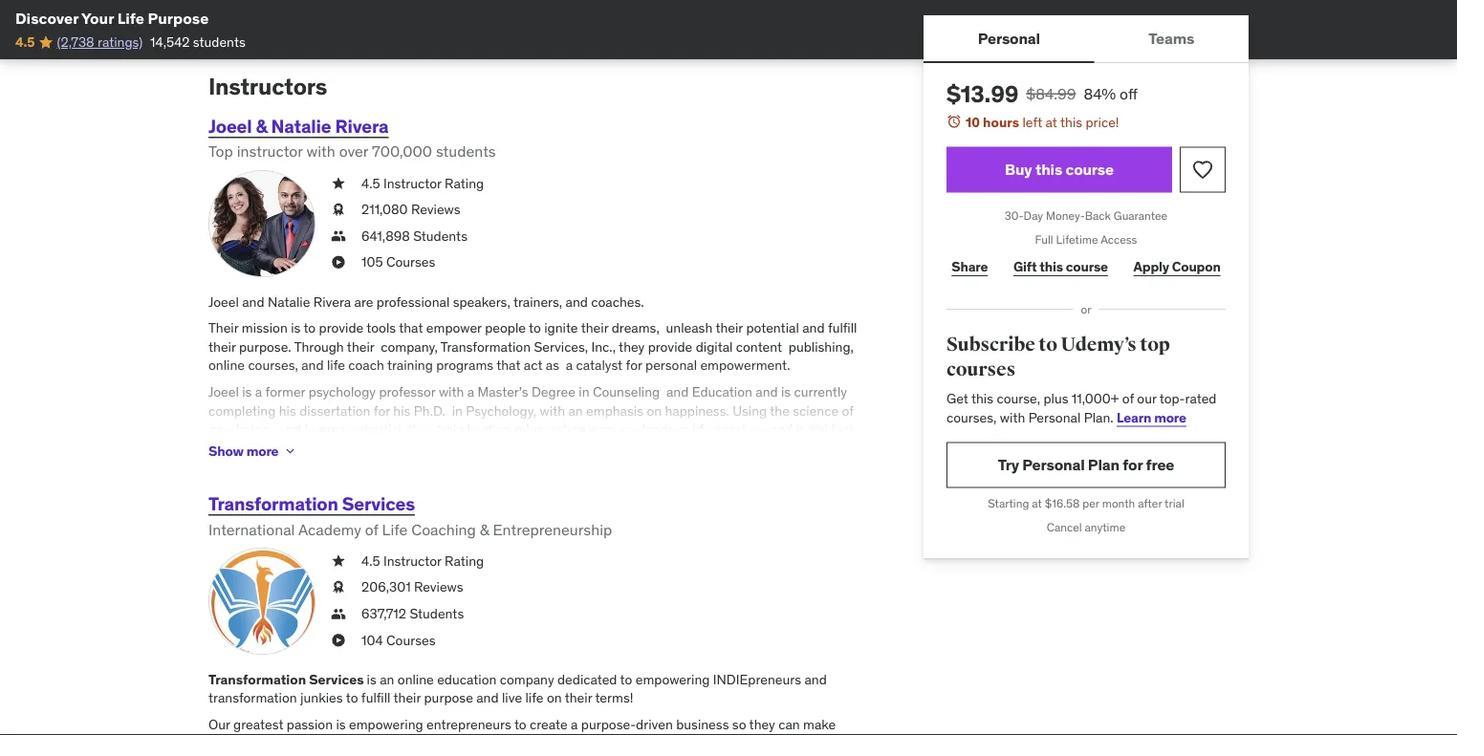 Task type: vqa. For each thing, say whether or not it's contained in the screenshot.
"at"
yes



Task type: describe. For each thing, give the bounding box(es) containing it.
rated
[[1185, 390, 1217, 407]]

purpose.
[[239, 338, 291, 355]]

the down human
[[296, 439, 316, 457]]

psychology,
[[466, 402, 537, 419]]

natalie for &
[[271, 115, 331, 137]]

and inside our greatest passion is empowering entrepreneurs to create a purpose-driven business so they can make money doing what they love and use their gifts to make a unique impact in the world. we have had the honor o
[[378, 735, 400, 735]]

with inside "joeel & natalie rivera top instructor with over 700,000 students"
[[306, 142, 335, 161]]

1 vertical spatial psychology
[[208, 421, 276, 438]]

is up through
[[291, 319, 301, 337]]

0 vertical spatial make
[[803, 716, 836, 733]]

rating for joeel & natalie rivera
[[445, 174, 484, 192]]

a down programs
[[467, 383, 474, 400]]

world.
[[675, 735, 711, 735]]

share
[[952, 258, 988, 275]]

they up mind in the left of the page
[[408, 421, 434, 438]]

0 horizontal spatial for
[[374, 402, 390, 419]]

transformation
[[208, 690, 297, 707]]

2 his from the left
[[393, 402, 411, 419]]

academy
[[298, 519, 361, 539]]

potential
[[746, 319, 799, 337]]

and down train
[[440, 439, 463, 457]]

0 horizontal spatial in
[[452, 402, 463, 419]]

xsmall image for 4.5 instructor rating
[[331, 174, 346, 193]]

personal
[[645, 357, 697, 374]]

rivera for and
[[313, 293, 351, 310]]

discover
[[15, 8, 79, 28]]

joeel & natalie rivera link
[[208, 115, 389, 137]]

and up 'mission'
[[242, 293, 264, 310]]

course for gift this course
[[1066, 258, 1108, 275]]

honor
[[816, 735, 850, 735]]

get this course, plus 11,000+ of our top-rated courses, with personal plan.
[[947, 390, 1217, 426]]

teams
[[1149, 28, 1195, 48]]

apply coupon
[[1134, 258, 1221, 275]]

courses for rivera
[[386, 254, 435, 271]]

purpose-
[[581, 716, 636, 733]]

(2,738
[[57, 33, 94, 51]]

and left live
[[476, 690, 499, 707]]

1 horizontal spatial for
[[626, 357, 642, 374]]

a down services,
[[566, 357, 573, 374]]

per
[[1083, 496, 1099, 511]]

transformation services international academy of life coaching & entrepreneurship
[[208, 492, 612, 539]]

105 courses
[[361, 254, 435, 271]]

and up using
[[756, 383, 778, 400]]

0 vertical spatial students
[[193, 33, 246, 51]]

instructor for joeel & natalie rivera
[[383, 174, 441, 192]]

to right gifts
[[488, 735, 500, 735]]

xsmall image inside "show more" button
[[282, 444, 298, 459]]

xsmall image for 637,712 students
[[331, 605, 346, 623]]

& inside transformation services international academy of life coaching & entrepreneurship
[[480, 519, 489, 539]]

to left ignite
[[529, 319, 541, 337]]

gift this course link
[[1008, 248, 1113, 286]]

greatest
[[233, 716, 283, 733]]

master
[[252, 439, 293, 457]]

joeel for &
[[208, 115, 252, 137]]

and right coaches,
[[770, 421, 793, 438]]

fulfill inside joeel and natalie rivera are professional speakers, trainers, and coaches. their mission is to provide tools that empower people to ignite their dreams,  unleash their potential and fulfill their purpose. through their  company, transformation services, inc., they provide digital content  publishing, online courses, and life coach training programs that act as  a catalyst for personal empowerment. joeel is a former psychology professor with a master's degree in counseling  and education and is currently completing his dissertation for his ph.d.  in psychology, with an emphasis on happiness. using the science of psychology and human potential, they train leading edge entrepreneurs,  leaders, life coaches, and individuals how to master the power of their  mind and create their destiny.
[[828, 319, 857, 337]]

is left "currently"
[[781, 383, 791, 400]]

xsmall image for 104 courses
[[331, 631, 346, 650]]

a up completing
[[255, 383, 262, 400]]

try personal plan for free link
[[947, 442, 1226, 488]]

coaching
[[411, 519, 476, 539]]

show more
[[208, 442, 279, 460]]

transformation for transformation services international academy of life coaching & entrepreneurship
[[208, 492, 338, 515]]

catalyst
[[576, 357, 623, 374]]

with down degree
[[540, 402, 565, 419]]

plus
[[1044, 390, 1069, 407]]

is inside is an online education company dedicated to empowering indiepreneurs and transformation junkies to fulfill their purpose and live life on their terms!
[[367, 671, 377, 688]]

to down live
[[514, 716, 527, 733]]

programs
[[436, 357, 493, 374]]

joeel for and
[[208, 293, 239, 310]]

human
[[304, 421, 345, 438]]

joeel and natalie rivera are professional speakers, trainers, and coaches. their mission is to provide tools that empower people to ignite their dreams,  unleash their potential and fulfill their purpose. through their  company, transformation services, inc., they provide digital content  publishing, online courses, and life coach training programs that act as  a catalyst for personal empowerment. joeel is a former psychology professor with a master's degree in counseling  and education and is currently completing his dissertation for his ph.d.  in psychology, with an emphasis on happiness. using the science of psychology and human potential, they train leading edge entrepreneurs,  leaders, life coaches, and individuals how to master the power of their  mind and create their destiny.
[[208, 293, 859, 457]]

speakers,
[[453, 293, 510, 310]]

top
[[208, 142, 233, 161]]

transformation services image
[[208, 548, 316, 655]]

3 joeel from the top
[[208, 383, 239, 400]]

their down dedicated
[[565, 690, 592, 707]]

fulfill inside is an online education company dedicated to empowering indiepreneurs and transformation junkies to fulfill their purpose and live life on their terms!
[[361, 690, 390, 707]]

this for gift
[[1040, 258, 1063, 275]]

live
[[502, 690, 522, 707]]

more for show more
[[246, 442, 279, 460]]

buy this course button
[[947, 147, 1172, 193]]

to up terms!
[[620, 671, 632, 688]]

14,542
[[150, 33, 190, 51]]

using
[[733, 402, 767, 419]]

potential,
[[349, 421, 405, 438]]

create inside our greatest passion is empowering entrepreneurs to create a purpose-driven business so they can make money doing what they love and use their gifts to make a unique impact in the world. we have had the honor o
[[530, 716, 568, 733]]

empowering inside is an online education company dedicated to empowering indiepreneurs and transformation junkies to fulfill their purpose and live life on their terms!
[[636, 671, 710, 688]]

and up master
[[279, 421, 301, 438]]

transformation services link
[[208, 492, 415, 515]]

how
[[208, 439, 233, 457]]

learn
[[1117, 409, 1151, 426]]

love
[[350, 735, 374, 735]]

back
[[1085, 209, 1111, 223]]

course,
[[997, 390, 1040, 407]]

joeel & natalie rivera image
[[208, 170, 316, 277]]

free
[[1146, 455, 1174, 475]]

a up unique
[[571, 716, 578, 733]]

with down programs
[[439, 383, 464, 400]]

after
[[1138, 496, 1162, 511]]

on inside is an online education company dedicated to empowering indiepreneurs and transformation junkies to fulfill their purpose and live life on their terms!
[[547, 690, 562, 707]]

206,301
[[361, 579, 411, 596]]

1 horizontal spatial provide
[[648, 338, 693, 355]]

xsmall image for 4.5 instructor rating
[[331, 552, 346, 571]]

inc.,
[[591, 338, 616, 355]]

reviews for joeel & natalie rivera
[[411, 201, 460, 218]]

1 horizontal spatial that
[[496, 357, 521, 374]]

637,712
[[361, 605, 406, 622]]

teams button
[[1094, 15, 1249, 61]]

our
[[208, 716, 230, 733]]

211,080 reviews
[[361, 201, 460, 218]]

instructor for transformation services
[[383, 552, 441, 570]]

the down the can
[[793, 735, 812, 735]]

rating for transformation services
[[445, 552, 484, 570]]

digital
[[696, 338, 733, 355]]

to right junkies
[[346, 690, 358, 707]]

4.5 for joeel
[[361, 174, 380, 192]]

2 vertical spatial personal
[[1022, 455, 1085, 475]]

10
[[966, 113, 980, 131]]

education
[[692, 383, 752, 400]]

we
[[714, 735, 733, 735]]

power
[[319, 439, 356, 457]]

currently
[[794, 383, 847, 400]]

courses for academy
[[386, 631, 436, 649]]

their down their
[[208, 338, 236, 355]]

so
[[732, 716, 746, 733]]

starting at $16.58 per month after trial cancel anytime
[[988, 496, 1185, 535]]

4.5 for transformation
[[361, 552, 380, 570]]

0 horizontal spatial make
[[503, 735, 536, 735]]

plan
[[1088, 455, 1120, 475]]

anytime
[[1085, 520, 1126, 535]]

have
[[736, 735, 764, 735]]

and up 'honor'
[[805, 671, 827, 688]]

mission
[[242, 319, 288, 337]]

is inside our greatest passion is empowering entrepreneurs to create a purpose-driven business so they can make money doing what they love and use their gifts to make a unique impact in the world. we have had the honor o
[[336, 716, 346, 733]]

trainers,
[[513, 293, 562, 310]]

xsmall image for 211,080 reviews
[[331, 200, 346, 219]]

0 vertical spatial life
[[117, 8, 144, 28]]

doing
[[252, 735, 285, 735]]

is up completing
[[242, 383, 252, 400]]

can
[[779, 716, 800, 733]]

their down edge
[[507, 439, 534, 457]]

rivera for &
[[335, 115, 389, 137]]

to right how
[[236, 439, 248, 457]]

0 vertical spatial provide
[[319, 319, 364, 337]]

learn more link
[[1117, 409, 1186, 426]]

mind
[[407, 439, 437, 457]]

purpose
[[148, 8, 209, 28]]

courses, inside joeel and natalie rivera are professional speakers, trainers, and coaches. their mission is to provide tools that empower people to ignite their dreams,  unleash their potential and fulfill their purpose. through their  company, transformation services, inc., they provide digital content  publishing, online courses, and life coach training programs that act as  a catalyst for personal empowerment. joeel is a former psychology professor with a master's degree in counseling  and education and is currently completing his dissertation for his ph.d.  in psychology, with an emphasis on happiness. using the science of psychology and human potential, they train leading edge entrepreneurs,  leaders, life coaches, and individuals how to master the power of their  mind and create their destiny.
[[248, 357, 298, 374]]

discover your life purpose
[[15, 8, 209, 28]]

driven
[[636, 716, 673, 733]]

empowering inside our greatest passion is empowering entrepreneurs to create a purpose-driven business so they can make money doing what they love and use their gifts to make a unique impact in the world. we have had the honor o
[[349, 716, 423, 733]]

reviews for transformation services
[[414, 579, 463, 596]]

0 vertical spatial in
[[579, 383, 590, 400]]

terms!
[[595, 690, 633, 707]]

in inside our greatest passion is empowering entrepreneurs to create a purpose-driven business so they can make money doing what they love and use their gifts to make a unique impact in the world. we have had the honor o
[[638, 735, 649, 735]]

impact
[[594, 735, 635, 735]]

an inside joeel and natalie rivera are professional speakers, trainers, and coaches. their mission is to provide tools that empower people to ignite their dreams,  unleash their potential and fulfill their purpose. through their  company, transformation services, inc., they provide digital content  publishing, online courses, and life coach training programs that act as  a catalyst for personal empowerment. joeel is a former psychology professor with a master's degree in counseling  and education and is currently completing his dissertation for his ph.d.  in psychology, with an emphasis on happiness. using the science of psychology and human potential, they train leading edge entrepreneurs,  leaders, life coaches, and individuals how to master the power of their  mind and create their destiny.
[[568, 402, 583, 419]]

of down "potential," at the left of page
[[359, 439, 370, 457]]

students for joeel & natalie rivera
[[413, 227, 468, 244]]

professional
[[377, 293, 450, 310]]

personal inside "get this course, plus 11,000+ of our top-rated courses, with personal plan."
[[1029, 409, 1081, 426]]

online inside joeel and natalie rivera are professional speakers, trainers, and coaches. their mission is to provide tools that empower people to ignite their dreams,  unleash their potential and fulfill their purpose. through their  company, transformation services, inc., they provide digital content  publishing, online courses, and life coach training programs that act as  a catalyst for personal empowerment. joeel is a former psychology professor with a master's degree in counseling  and education and is currently completing his dissertation for his ph.d.  in psychology, with an emphasis on happiness. using the science of psychology and human potential, they train leading edge entrepreneurs,  leaders, life coaches, and individuals how to master the power of their  mind and create their destiny.
[[208, 357, 245, 374]]



Task type: locate. For each thing, give the bounding box(es) containing it.
1 vertical spatial natalie
[[268, 293, 310, 310]]

1 vertical spatial that
[[496, 357, 521, 374]]

2 vertical spatial life
[[525, 690, 544, 707]]

more down top-
[[1154, 409, 1186, 426]]

students
[[413, 227, 468, 244], [410, 605, 464, 622]]

his
[[279, 402, 296, 419], [393, 402, 411, 419]]

1 horizontal spatial make
[[803, 716, 836, 733]]

1 vertical spatial on
[[547, 690, 562, 707]]

junkies
[[300, 690, 343, 707]]

0 horizontal spatial more
[[246, 442, 279, 460]]

1 xsmall image from the top
[[331, 174, 346, 193]]

dedicated
[[557, 671, 617, 688]]

top
[[1140, 333, 1170, 357]]

passion
[[287, 716, 333, 733]]

transformation services
[[208, 671, 367, 688]]

try
[[998, 455, 1019, 475]]

that up 'company,'
[[399, 319, 423, 337]]

1 vertical spatial 4.5 instructor rating
[[361, 552, 484, 570]]

1 vertical spatial rivera
[[313, 293, 351, 310]]

0 vertical spatial at
[[1046, 113, 1057, 131]]

services inside transformation services international academy of life coaching & entrepreneurship
[[342, 492, 415, 515]]

psychology up dissertation
[[309, 383, 376, 400]]

and down through
[[301, 357, 324, 374]]

their up digital
[[716, 319, 743, 337]]

natalie inside joeel and natalie rivera are professional speakers, trainers, and coaches. their mission is to provide tools that empower people to ignite their dreams,  unleash their potential and fulfill their purpose. through their  company, transformation services, inc., they provide digital content  publishing, online courses, and life coach training programs that act as  a catalyst for personal empowerment. joeel is a former psychology professor with a master's degree in counseling  and education and is currently completing his dissertation for his ph.d.  in psychology, with an emphasis on happiness. using the science of psychology and human potential, they train leading edge entrepreneurs,  leaders, life coaches, and individuals how to master the power of their  mind and create their destiny.
[[268, 293, 310, 310]]

0 vertical spatial create
[[466, 439, 504, 457]]

gift this course
[[1014, 258, 1108, 275]]

1 vertical spatial life
[[382, 519, 408, 539]]

their up inc.,
[[581, 319, 608, 337]]

0 vertical spatial rating
[[445, 174, 484, 192]]

day
[[1024, 209, 1043, 223]]

2 rating from the top
[[445, 552, 484, 570]]

empowering up 'love'
[[349, 716, 423, 733]]

0 vertical spatial for
[[626, 357, 642, 374]]

1 vertical spatial courses,
[[947, 409, 997, 426]]

over
[[339, 142, 368, 161]]

1 vertical spatial instructor
[[383, 552, 441, 570]]

empowering up driven
[[636, 671, 710, 688]]

1 rating from the top
[[445, 174, 484, 192]]

at
[[1046, 113, 1057, 131], [1032, 496, 1042, 511]]

1 4.5 instructor rating from the top
[[361, 174, 484, 192]]

0 vertical spatial courses,
[[248, 357, 298, 374]]

life down the company
[[525, 690, 544, 707]]

in down driven
[[638, 735, 649, 735]]

of up individuals at the right
[[842, 402, 854, 419]]

10 hours left at this price!
[[966, 113, 1119, 131]]

1 vertical spatial transformation
[[208, 492, 338, 515]]

your
[[81, 8, 114, 28]]

courses, inside "get this course, plus 11,000+ of our top-rated courses, with personal plan."
[[947, 409, 997, 426]]

alarm image
[[947, 114, 962, 129]]

create down the leading
[[466, 439, 504, 457]]

0 horizontal spatial that
[[399, 319, 423, 337]]

students inside "joeel & natalie rivera top instructor with over 700,000 students"
[[436, 142, 496, 161]]

create inside joeel and natalie rivera are professional speakers, trainers, and coaches. their mission is to provide tools that empower people to ignite their dreams,  unleash their potential and fulfill their purpose. through their  company, transformation services, inc., they provide digital content  publishing, online courses, and life coach training programs that act as  a catalyst for personal empowerment. joeel is a former psychology professor with a master's degree in counseling  and education and is currently completing his dissertation for his ph.d.  in psychology, with an emphasis on happiness. using the science of psychology and human potential, they train leading edge entrepreneurs,  leaders, life coaches, and individuals how to master the power of their  mind and create their destiny.
[[466, 439, 504, 457]]

0 horizontal spatial empowering
[[349, 716, 423, 733]]

0 vertical spatial transformation
[[441, 338, 531, 355]]

hours
[[983, 113, 1019, 131]]

rivera inside "joeel & natalie rivera top instructor with over 700,000 students"
[[335, 115, 389, 137]]

1 vertical spatial provide
[[648, 338, 693, 355]]

leaders,
[[642, 421, 690, 438]]

online inside is an online education company dedicated to empowering indiepreneurs and transformation junkies to fulfill their purpose and live life on their terms!
[[398, 671, 434, 688]]

1 joeel from the top
[[208, 115, 252, 137]]

of inside "get this course, plus 11,000+ of our top-rated courses, with personal plan."
[[1122, 390, 1134, 407]]

lifetime
[[1056, 232, 1098, 247]]

train
[[437, 421, 464, 438]]

with left over
[[306, 142, 335, 161]]

(2,738 ratings)
[[57, 33, 143, 51]]

637,712 students
[[361, 605, 464, 622]]

xsmall image down over
[[331, 174, 346, 193]]

1 vertical spatial at
[[1032, 496, 1042, 511]]

2 joeel from the top
[[208, 293, 239, 310]]

0 vertical spatial fulfill
[[828, 319, 857, 337]]

1 vertical spatial students
[[410, 605, 464, 622]]

0 vertical spatial xsmall image
[[331, 174, 346, 193]]

0 vertical spatial &
[[256, 115, 267, 137]]

1 horizontal spatial online
[[398, 671, 434, 688]]

& inside "joeel & natalie rivera top instructor with over 700,000 students"
[[256, 115, 267, 137]]

our greatest passion is empowering entrepreneurs to create a purpose-driven business so they can make money doing what they love and use their gifts to make a unique impact in the world. we have had the honor o
[[208, 716, 865, 735]]

0 vertical spatial course
[[1066, 160, 1114, 179]]

2 vertical spatial in
[[638, 735, 649, 735]]

1 vertical spatial for
[[374, 402, 390, 419]]

1 vertical spatial more
[[246, 442, 279, 460]]

xsmall image down academy
[[331, 552, 346, 571]]

of inside transformation services international academy of life coaching & entrepreneurship
[[365, 519, 378, 539]]

rating down coaching
[[445, 552, 484, 570]]

0 vertical spatial personal
[[978, 28, 1040, 48]]

xsmall image
[[331, 174, 346, 193], [331, 578, 346, 597], [331, 605, 346, 623]]

1 horizontal spatial more
[[1154, 409, 1186, 426]]

online
[[208, 357, 245, 374], [398, 671, 434, 688]]

tab list
[[924, 15, 1249, 63]]

money-
[[1046, 209, 1085, 223]]

in down catalyst
[[579, 383, 590, 400]]

courses down 637,712 students
[[386, 631, 436, 649]]

1 vertical spatial fulfill
[[361, 690, 390, 707]]

0 vertical spatial psychology
[[309, 383, 376, 400]]

life inside is an online education company dedicated to empowering indiepreneurs and transformation junkies to fulfill their purpose and live life on their terms!
[[525, 690, 544, 707]]

0 vertical spatial joeel
[[208, 115, 252, 137]]

1 vertical spatial empowering
[[349, 716, 423, 733]]

publishing,
[[789, 338, 854, 355]]

services for transformation services international academy of life coaching & entrepreneurship
[[342, 492, 415, 515]]

they down the passion at the left
[[321, 735, 347, 735]]

of left the our
[[1122, 390, 1134, 407]]

2 4.5 instructor rating from the top
[[361, 552, 484, 570]]

course
[[1066, 160, 1114, 179], [1066, 258, 1108, 275]]

their right use
[[427, 735, 455, 735]]

off
[[1120, 84, 1138, 103]]

their up use
[[393, 690, 421, 707]]

3 xsmall image from the top
[[331, 605, 346, 623]]

joeel up top on the top of the page
[[208, 115, 252, 137]]

unique
[[550, 735, 590, 735]]

for up "potential," at the left of page
[[374, 402, 390, 419]]

provide up through
[[319, 319, 364, 337]]

and
[[242, 293, 264, 310], [566, 293, 588, 310], [802, 319, 825, 337], [301, 357, 324, 374], [666, 383, 689, 400], [756, 383, 778, 400], [279, 421, 301, 438], [770, 421, 793, 438], [440, 439, 463, 457], [805, 671, 827, 688], [476, 690, 499, 707], [378, 735, 400, 735]]

this right buy
[[1035, 160, 1062, 179]]

1 his from the left
[[279, 402, 296, 419]]

life inside transformation services international academy of life coaching & entrepreneurship
[[382, 519, 408, 539]]

2 horizontal spatial for
[[1123, 455, 1143, 475]]

tab list containing personal
[[924, 15, 1249, 63]]

1 vertical spatial services
[[309, 671, 364, 688]]

instructor up 211,080 reviews
[[383, 174, 441, 192]]

rating up 211,080 reviews
[[445, 174, 484, 192]]

and down the personal
[[666, 383, 689, 400]]

4.5 instructor rating for transformation services
[[361, 552, 484, 570]]

to
[[304, 319, 316, 337], [529, 319, 541, 337], [1039, 333, 1057, 357], [236, 439, 248, 457], [620, 671, 632, 688], [346, 690, 358, 707], [514, 716, 527, 733], [488, 735, 500, 735]]

subscribe
[[947, 333, 1035, 357]]

empowering
[[636, 671, 710, 688], [349, 716, 423, 733]]

0 vertical spatial services
[[342, 492, 415, 515]]

students for transformation services
[[410, 605, 464, 622]]

they right inc.,
[[619, 338, 645, 355]]

0 vertical spatial empowering
[[636, 671, 710, 688]]

life up ratings)
[[117, 8, 144, 28]]

personal
[[978, 28, 1040, 48], [1029, 409, 1081, 426], [1022, 455, 1085, 475]]

courses,
[[248, 357, 298, 374], [947, 409, 997, 426]]

1 horizontal spatial students
[[436, 142, 496, 161]]

instructors
[[208, 72, 327, 100]]

&
[[256, 115, 267, 137], [480, 519, 489, 539]]

xsmall image for 206,301 reviews
[[331, 578, 346, 597]]

emphasis
[[586, 402, 644, 419]]

1 horizontal spatial psychology
[[309, 383, 376, 400]]

their
[[208, 319, 238, 337]]

1 vertical spatial 4.5
[[361, 174, 380, 192]]

wishlist image
[[1191, 158, 1214, 181]]

1 horizontal spatial on
[[647, 402, 662, 419]]

completing
[[208, 402, 276, 419]]

more inside button
[[246, 442, 279, 460]]

0 horizontal spatial at
[[1032, 496, 1042, 511]]

rivera inside joeel and natalie rivera are professional speakers, trainers, and coaches. their mission is to provide tools that empower people to ignite their dreams,  unleash their potential and fulfill their purpose. through their  company, transformation services, inc., they provide digital content  publishing, online courses, and life coach training programs that act as  a catalyst for personal empowerment. joeel is a former psychology professor with a master's degree in counseling  and education and is currently completing his dissertation for his ph.d.  in psychology, with an emphasis on happiness. using the science of psychology and human potential, they train leading edge entrepreneurs,  leaders, life coaches, and individuals how to master the power of their  mind and create their destiny.
[[313, 293, 351, 310]]

to up through
[[304, 319, 316, 337]]

$84.99
[[1026, 84, 1076, 103]]

natalie inside "joeel & natalie rivera top instructor with over 700,000 students"
[[271, 115, 331, 137]]

life left coaching
[[382, 519, 408, 539]]

at right left
[[1046, 113, 1057, 131]]

700,000
[[372, 142, 432, 161]]

courses, down get
[[947, 409, 997, 426]]

xsmall image left 104
[[331, 631, 346, 650]]

104 courses
[[361, 631, 436, 649]]

4.5 instructor rating up 211,080 reviews
[[361, 174, 484, 192]]

0 vertical spatial life
[[327, 357, 345, 374]]

1 instructor from the top
[[383, 174, 441, 192]]

this for get
[[971, 390, 994, 407]]

0 vertical spatial an
[[568, 402, 583, 419]]

destiny.
[[537, 439, 583, 457]]

xsmall image
[[331, 200, 346, 219], [331, 227, 346, 245], [331, 253, 346, 272], [282, 444, 298, 459], [331, 552, 346, 571], [331, 631, 346, 650]]

reviews up 641,898 students
[[411, 201, 460, 218]]

0 vertical spatial rivera
[[335, 115, 389, 137]]

joeel up their
[[208, 293, 239, 310]]

services up academy
[[342, 492, 415, 515]]

for left free
[[1123, 455, 1143, 475]]

0 vertical spatial on
[[647, 402, 662, 419]]

1 horizontal spatial create
[[530, 716, 568, 733]]

xsmall image left '211,080'
[[331, 200, 346, 219]]

natalie up instructor
[[271, 115, 331, 137]]

in up train
[[452, 402, 463, 419]]

an down 104 courses
[[380, 671, 394, 688]]

0 horizontal spatial &
[[256, 115, 267, 137]]

1 vertical spatial life
[[693, 421, 711, 438]]

create
[[466, 439, 504, 457], [530, 716, 568, 733]]

4.5 instructor rating up 206,301 reviews
[[361, 552, 484, 570]]

0 horizontal spatial provide
[[319, 319, 364, 337]]

dissertation
[[299, 402, 370, 419]]

this
[[1060, 113, 1083, 131], [1035, 160, 1062, 179], [1040, 258, 1063, 275], [971, 390, 994, 407]]

0 horizontal spatial life
[[117, 8, 144, 28]]

transformation down people
[[441, 338, 531, 355]]

make up 'honor'
[[803, 716, 836, 733]]

access
[[1101, 232, 1137, 247]]

personal inside button
[[978, 28, 1040, 48]]

their inside our greatest passion is empowering entrepreneurs to create a purpose-driven business so they can make money doing what they love and use their gifts to make a unique impact in the world. we have had the honor o
[[427, 735, 455, 735]]

1 vertical spatial &
[[480, 519, 489, 539]]

try personal plan for free
[[998, 455, 1174, 475]]

transformation inside transformation services international academy of life coaching & entrepreneurship
[[208, 492, 338, 515]]

0 horizontal spatial an
[[380, 671, 394, 688]]

natalie for and
[[268, 293, 310, 310]]

2 course from the top
[[1066, 258, 1108, 275]]

1 vertical spatial rating
[[445, 552, 484, 570]]

2 instructor from the top
[[383, 552, 441, 570]]

0 vertical spatial instructor
[[383, 174, 441, 192]]

105
[[361, 254, 383, 271]]

2 xsmall image from the top
[[331, 578, 346, 597]]

a
[[566, 357, 573, 374], [255, 383, 262, 400], [467, 383, 474, 400], [571, 716, 578, 733], [539, 735, 546, 735]]

1 vertical spatial online
[[398, 671, 434, 688]]

this inside button
[[1035, 160, 1062, 179]]

the right using
[[770, 402, 790, 419]]

services up junkies
[[309, 671, 364, 688]]

0 vertical spatial that
[[399, 319, 423, 337]]

psychology down completing
[[208, 421, 276, 438]]

at left $16.58
[[1032, 496, 1042, 511]]

his down "professor" at left bottom
[[393, 402, 411, 419]]

online up the 'purpose'
[[398, 671, 434, 688]]

services for transformation services
[[309, 671, 364, 688]]

4.5 instructor rating for joeel & natalie rivera
[[361, 174, 484, 192]]

1 vertical spatial create
[[530, 716, 568, 733]]

an inside is an online education company dedicated to empowering indiepreneurs and transformation junkies to fulfill their purpose and live life on their terms!
[[380, 671, 394, 688]]

a left unique
[[539, 735, 546, 735]]

personal down plus
[[1029, 409, 1081, 426]]

641,898 students
[[361, 227, 468, 244]]

at inside starting at $16.58 per month after trial cancel anytime
[[1032, 496, 1042, 511]]

science
[[793, 402, 839, 419]]

transformation for transformation services
[[208, 671, 306, 688]]

on inside joeel and natalie rivera are professional speakers, trainers, and coaches. their mission is to provide tools that empower people to ignite their dreams,  unleash their potential and fulfill their purpose. through their  company, transformation services, inc., they provide digital content  publishing, online courses, and life coach training programs that act as  a catalyst for personal empowerment. joeel is a former psychology professor with a master's degree in counseling  and education and is currently completing his dissertation for his ph.d.  in psychology, with an emphasis on happiness. using the science of psychology and human potential, they train leading edge entrepreneurs,  leaders, life coaches, and individuals how to master the power of their  mind and create their destiny.
[[647, 402, 662, 419]]

0 horizontal spatial fulfill
[[361, 690, 390, 707]]

instructor up 206,301 reviews
[[383, 552, 441, 570]]

0 vertical spatial online
[[208, 357, 245, 374]]

for right catalyst
[[626, 357, 642, 374]]

gifts
[[458, 735, 485, 735]]

1 vertical spatial joeel
[[208, 293, 239, 310]]

$13.99 $84.99 84% off
[[947, 79, 1138, 108]]

0 vertical spatial students
[[413, 227, 468, 244]]

1 horizontal spatial at
[[1046, 113, 1057, 131]]

and up the "publishing,"
[[802, 319, 825, 337]]

0 horizontal spatial create
[[466, 439, 504, 457]]

1 horizontal spatial life
[[382, 519, 408, 539]]

show more button
[[208, 432, 298, 470]]

1 horizontal spatial in
[[579, 383, 590, 400]]

course for buy this course
[[1066, 160, 1114, 179]]

show
[[208, 442, 244, 460]]

coupon
[[1172, 258, 1221, 275]]

this for buy
[[1035, 160, 1062, 179]]

this left price!
[[1060, 113, 1083, 131]]

our
[[1137, 390, 1157, 407]]

people
[[485, 319, 526, 337]]

gift
[[1014, 258, 1037, 275]]

1 horizontal spatial an
[[568, 402, 583, 419]]

starting
[[988, 496, 1029, 511]]

& right coaching
[[480, 519, 489, 539]]

apply coupon button
[[1129, 248, 1226, 286]]

tools
[[367, 319, 396, 337]]

course up back
[[1066, 160, 1114, 179]]

4.5 up the 206,301
[[361, 552, 380, 570]]

0 vertical spatial 4.5
[[15, 33, 35, 51]]

online down their
[[208, 357, 245, 374]]

top-
[[1160, 390, 1185, 407]]

joeel & natalie rivera top instructor with over 700,000 students
[[208, 115, 496, 161]]

services,
[[534, 338, 588, 355]]

1 course from the top
[[1066, 160, 1114, 179]]

this inside "get this course, plus 11,000+ of our top-rated courses, with personal plan."
[[971, 390, 994, 407]]

entrepreneurship
[[493, 519, 612, 539]]

1 vertical spatial courses
[[386, 631, 436, 649]]

joeel up completing
[[208, 383, 239, 400]]

fulfill up 'love'
[[361, 690, 390, 707]]

students right "700,000"
[[436, 142, 496, 161]]

1 horizontal spatial fulfill
[[828, 319, 857, 337]]

with down course,
[[1000, 409, 1025, 426]]

life
[[117, 8, 144, 28], [382, 519, 408, 539]]

natalie up 'mission'
[[268, 293, 310, 310]]

1 vertical spatial xsmall image
[[331, 578, 346, 597]]

life down through
[[327, 357, 345, 374]]

transformation inside joeel and natalie rivera are professional speakers, trainers, and coaches. their mission is to provide tools that empower people to ignite their dreams,  unleash their potential and fulfill their purpose. through their  company, transformation services, inc., they provide digital content  publishing, online courses, and life coach training programs that act as  a catalyst for personal empowerment. joeel is a former psychology professor with a master's degree in counseling  and education and is currently completing his dissertation for his ph.d.  in psychology, with an emphasis on happiness. using the science of psychology and human potential, they train leading edge entrepreneurs,  leaders, life coaches, and individuals how to master the power of their  mind and create their destiny.
[[441, 338, 531, 355]]

the down driven
[[652, 735, 671, 735]]

is down 104
[[367, 671, 377, 688]]

$16.58
[[1045, 496, 1080, 511]]

transformation up transformation
[[208, 671, 306, 688]]

1 horizontal spatial empowering
[[636, 671, 710, 688]]

0 horizontal spatial courses,
[[248, 357, 298, 374]]

0 horizontal spatial life
[[327, 357, 345, 374]]

2 horizontal spatial in
[[638, 735, 649, 735]]

transformation up 'international'
[[208, 492, 338, 515]]

84%
[[1084, 84, 1116, 103]]

make down live
[[503, 735, 536, 735]]

is an online education company dedicated to empowering indiepreneurs and transformation junkies to fulfill their purpose and live life on their terms!
[[208, 671, 827, 707]]

degree
[[532, 383, 576, 400]]

0 vertical spatial more
[[1154, 409, 1186, 426]]

4.5 down discover
[[15, 33, 35, 51]]

they up have
[[749, 716, 775, 733]]

2 horizontal spatial life
[[693, 421, 711, 438]]

his down former
[[279, 402, 296, 419]]

of right academy
[[365, 519, 378, 539]]

xsmall image for 641,898 students
[[331, 227, 346, 245]]

1 vertical spatial personal
[[1029, 409, 1081, 426]]

course inside button
[[1066, 160, 1114, 179]]

left
[[1023, 113, 1042, 131]]

joeel inside "joeel & natalie rivera top instructor with over 700,000 students"
[[208, 115, 252, 137]]

0 horizontal spatial students
[[193, 33, 246, 51]]

more for learn more
[[1154, 409, 1186, 426]]

to inside subscribe to udemy's top courses
[[1039, 333, 1057, 357]]

1 vertical spatial an
[[380, 671, 394, 688]]

0 horizontal spatial on
[[547, 690, 562, 707]]

learn more
[[1117, 409, 1186, 426]]

1 vertical spatial in
[[452, 402, 463, 419]]

rivera left are
[[313, 293, 351, 310]]

2 vertical spatial for
[[1123, 455, 1143, 475]]

students down 206,301 reviews
[[410, 605, 464, 622]]

and up ignite
[[566, 293, 588, 310]]

courses down 641,898 students
[[386, 254, 435, 271]]

xsmall image for 105 courses
[[331, 253, 346, 272]]

ignite
[[544, 319, 578, 337]]

instructor
[[237, 142, 303, 161]]

master's
[[478, 383, 528, 400]]

2 vertical spatial joeel
[[208, 383, 239, 400]]

2 vertical spatial 4.5
[[361, 552, 380, 570]]

with inside "get this course, plus 11,000+ of our top-rated courses, with personal plan."
[[1000, 409, 1025, 426]]

create up unique
[[530, 716, 568, 733]]

the
[[770, 402, 790, 419], [296, 439, 316, 457], [652, 735, 671, 735], [793, 735, 812, 735]]

1 vertical spatial make
[[503, 735, 536, 735]]



